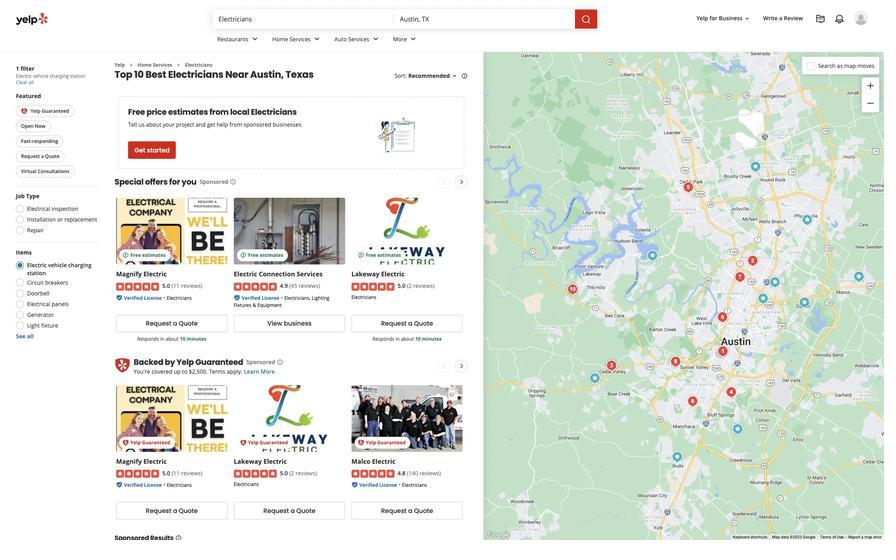 Task type: vqa. For each thing, say whether or not it's contained in the screenshot.
16 info v2 image to the left
yes



Task type: locate. For each thing, give the bounding box(es) containing it.
0 horizontal spatial responds
[[137, 336, 159, 343]]

5.0 (2 reviews) for free estimates
[[398, 283, 435, 290]]

0 vertical spatial all
[[29, 79, 34, 86]]

16 chevron right v2 image
[[128, 62, 134, 68], [176, 62, 182, 68]]

0 vertical spatial 16 verified v2 image
[[234, 295, 240, 301]]

1 horizontal spatial free estimates
[[248, 252, 283, 259]]

16 chevron down v2 image inside "yelp for business" button
[[744, 15, 750, 22]]

installation or replacement
[[27, 216, 97, 224]]

max electrical services image
[[723, 385, 739, 401]]

1 horizontal spatial (2
[[407, 283, 412, 290]]

electric vehicle charging station
[[27, 262, 91, 277]]

estimates for electric connection services
[[260, 252, 283, 259]]

estimates for magnify electric
[[142, 252, 166, 259]]

16 free estimates v2 image for magnify electric
[[123, 253, 129, 259]]

consultations
[[38, 168, 69, 175]]

you
[[182, 177, 197, 188]]

yelp guaranteed inside button
[[31, 108, 69, 115]]

0 horizontal spatial 16 info v2 image
[[230, 179, 236, 185]]

16 info v2 image
[[230, 179, 236, 185], [277, 359, 283, 366]]

None search field
[[212, 10, 599, 29]]

about inside free price estimates from local electricians tell us about your project and get help from sponsored businesses.
[[146, 121, 161, 129]]

1 vertical spatial home services
[[138, 62, 172, 68]]

backed
[[134, 357, 163, 368]]

1 horizontal spatial responds in about 10 minutes
[[373, 336, 442, 343]]

lakeway electric for estimates
[[351, 270, 405, 279]]

magnify electric for electric
[[116, 270, 167, 279]]

2 electrical from the top
[[27, 301, 50, 308]]

0 horizontal spatial 24 chevron down v2 image
[[250, 34, 260, 44]]

free for electric
[[248, 252, 259, 259]]

option group
[[14, 193, 99, 237], [14, 249, 99, 341]]

yelp guaranteed
[[31, 108, 69, 115], [130, 440, 170, 447], [248, 440, 288, 447], [366, 440, 406, 447]]

0 vertical spatial sponsored
[[200, 178, 228, 186]]

free price estimates from local electricians tell us about your project and get help from sponsored businesses.
[[128, 107, 303, 129]]

terms left of
[[820, 536, 831, 540]]

from up help at the left of page
[[210, 107, 229, 118]]

yelp link
[[115, 62, 125, 68]]

1 horizontal spatial none field
[[400, 15, 569, 23]]

magnify electric link for lakeway electric
[[116, 458, 167, 466]]

1 next image from the top
[[457, 178, 467, 187]]

lakeway
[[351, 270, 380, 279], [234, 458, 262, 466]]

1 horizontal spatial home services link
[[266, 29, 328, 52]]

0 vertical spatial 5.0 (2 reviews)
[[398, 283, 435, 290]]

vehicle
[[33, 73, 48, 80], [48, 262, 67, 269]]

3 24 chevron down v2 image from the left
[[409, 34, 418, 44]]

2 16 chevron right v2 image from the left
[[176, 62, 182, 68]]

electrical for electrical panels
[[27, 301, 50, 308]]

0 horizontal spatial 5.0 (2 reviews)
[[280, 470, 317, 478]]

16 verified v2 image
[[234, 295, 240, 301], [351, 482, 358, 489]]

electrical for electrical inspection
[[27, 205, 50, 213]]

0 horizontal spatial lakeway
[[234, 458, 262, 466]]

reviews)
[[181, 283, 202, 290], [299, 283, 320, 290], [413, 283, 435, 290], [181, 470, 202, 478], [296, 470, 317, 478], [420, 470, 441, 478]]

yelp guaranteed for magnify
[[130, 440, 170, 447]]

businesses.
[[273, 121, 303, 129]]

0 vertical spatial magnify electric
[[116, 270, 167, 279]]

2 magnify electric from the top
[[116, 458, 167, 466]]

3 16 free estimates v2 image from the left
[[358, 253, 364, 259]]

terms left the apply.
[[209, 368, 225, 376]]

1 16 chevron right v2 image from the left
[[128, 62, 134, 68]]

lakeway for free estimates
[[351, 270, 380, 279]]

free estimates for electric
[[248, 252, 283, 259]]

verified
[[124, 295, 143, 302], [242, 295, 260, 302], [124, 483, 143, 489], [359, 483, 378, 489]]

up
[[174, 368, 181, 376]]

24 chevron down v2 image inside restaurants link
[[250, 34, 260, 44]]

0 vertical spatial (2
[[407, 283, 412, 290]]

sponsored
[[244, 121, 271, 129]]

breakers
[[45, 279, 68, 287]]

featured group
[[14, 92, 99, 180]]

1 vertical spatial lakeway
[[234, 458, 262, 466]]

lion group electrical image
[[732, 269, 748, 285]]

1 horizontal spatial about
[[166, 336, 179, 343]]

and
[[196, 121, 206, 129]]

as
[[837, 62, 843, 69]]

best
[[145, 68, 166, 81]]

2 16 verified v2 image from the top
[[116, 482, 123, 489]]

1 horizontal spatial responds
[[373, 336, 394, 343]]

home right top at the top of page
[[138, 62, 152, 68]]

1 horizontal spatial 16 chevron right v2 image
[[176, 62, 182, 68]]

1 magnify from the top
[[116, 270, 142, 279]]

free estimates for magnify
[[130, 252, 166, 259]]

yelp guaranteed link for magnify electric
[[116, 386, 227, 453]]

yelp guaranteed
[[177, 357, 243, 368]]

none field the near
[[400, 15, 569, 23]]

2 magnify from the top
[[116, 458, 142, 466]]

5 star rating image for lakeway electric's magnify electric link
[[116, 471, 159, 479]]

0 vertical spatial home
[[272, 35, 288, 43]]

1 horizontal spatial station
[[70, 73, 85, 80]]

16 yelp guaranteed v2 image
[[123, 440, 129, 446], [358, 440, 364, 446]]

24 chevron down v2 image for more
[[409, 34, 418, 44]]

your
[[163, 121, 175, 129]]

yelp
[[697, 14, 708, 22], [115, 62, 125, 68], [31, 108, 41, 115], [130, 440, 141, 447], [248, 440, 258, 447], [366, 440, 376, 447]]

learn more link
[[244, 368, 275, 376]]

malco electric image
[[604, 358, 619, 374]]

none field the find
[[219, 15, 387, 23]]

1 responds from the left
[[137, 336, 159, 343]]

1 vertical spatial (2
[[289, 470, 294, 478]]

1 responds in about 10 minutes from the left
[[137, 336, 206, 343]]

2 free estimates from the left
[[248, 252, 283, 259]]

light
[[27, 322, 40, 330]]

1 16 verified v2 image from the top
[[116, 295, 123, 301]]

0 horizontal spatial 16 yelp guaranteed v2 image
[[123, 440, 129, 446]]

responds in about 10 minutes for lakeway electric
[[373, 336, 442, 343]]

2 24 chevron down v2 image from the left
[[371, 34, 380, 44]]

in
[[160, 336, 164, 343], [396, 336, 400, 343]]

0 horizontal spatial 16 verified v2 image
[[234, 295, 240, 301]]

quote for magnify electric yelp guaranteed link
[[179, 507, 198, 516]]

1 horizontal spatial home
[[272, 35, 288, 43]]

apply.
[[227, 368, 242, 376]]

free estimates for lakeway
[[366, 252, 401, 259]]

guaranteed for malco
[[377, 440, 406, 447]]

recommended button
[[408, 72, 458, 80]]

24 chevron down v2 image
[[312, 34, 322, 44]]

malco electric link
[[351, 458, 396, 466]]

1 vertical spatial next image
[[457, 362, 467, 371]]

2 horizontal spatial free estimates link
[[351, 198, 463, 265]]

yelp for business button
[[693, 11, 754, 26]]

for left you
[[169, 177, 180, 188]]

0 horizontal spatial lakeway electric
[[234, 458, 287, 466]]

16 chevron down v2 image inside recommended dropdown button
[[451, 73, 458, 79]]

option group containing items
[[14, 249, 99, 341]]

2 16 free estimates v2 image from the left
[[240, 253, 247, 259]]

from down local
[[229, 121, 242, 129]]

0 vertical spatial 16 chevron down v2 image
[[744, 15, 750, 22]]

1 in from the left
[[160, 336, 164, 343]]

1 free estimates link from the left
[[116, 198, 227, 265]]

group
[[862, 78, 879, 113]]

1 vertical spatial 16 yelp guaranteed v2 image
[[240, 440, 247, 446]]

1 horizontal spatial more
[[393, 35, 407, 43]]

1 24 chevron down v2 image from the left
[[250, 34, 260, 44]]

lakeway electric
[[351, 270, 405, 279], [234, 458, 287, 466]]

map right as
[[844, 62, 856, 69]]

fixture
[[41, 322, 58, 330]]

2 yelp guaranteed link from the left
[[234, 386, 345, 453]]

dc electric, inc. image
[[748, 159, 763, 175]]

1 vertical spatial from
[[229, 121, 242, 129]]

open now
[[21, 123, 45, 130]]

1 horizontal spatial in
[[396, 336, 400, 343]]

1 vertical spatial 16 info v2 image
[[277, 359, 283, 366]]

for left business
[[710, 14, 717, 22]]

brightside electrical image
[[685, 394, 701, 410]]

0 vertical spatial 5.0 (11 reviews)
[[162, 283, 202, 290]]

1 option group from the top
[[14, 193, 99, 237]]

next image right previous image
[[457, 178, 467, 187]]

16 chevron right v2 image right the yelp link
[[128, 62, 134, 68]]

2 in from the left
[[396, 336, 400, 343]]

yelp for the rightmost 16 yelp guaranteed v2 image
[[248, 440, 258, 447]]

report a map error
[[849, 536, 882, 540]]

1 horizontal spatial lakeway electric link
[[351, 270, 405, 279]]

to
[[182, 368, 187, 376]]

1 vertical spatial 5.0 (2 reviews)
[[280, 470, 317, 478]]

repair
[[27, 227, 44, 234]]

map left error
[[865, 536, 872, 540]]

2 horizontal spatial 24 chevron down v2 image
[[409, 34, 418, 44]]

16 chevron down v2 image right business
[[744, 15, 750, 22]]

16 verified v2 image up fixtures
[[234, 295, 240, 301]]

None field
[[219, 15, 387, 23], [400, 15, 569, 23]]

2 free estimates link from the left
[[234, 198, 345, 265]]

texas electrical connect image
[[715, 310, 730, 326]]

1 5.0 (11 reviews) from the top
[[162, 283, 202, 290]]

16 yelp guaranteed v2 image for magnify
[[123, 440, 129, 446]]

all right see
[[27, 333, 34, 341]]

all
[[29, 79, 34, 86], [27, 333, 34, 341]]

covered
[[152, 368, 172, 376]]

replacement
[[64, 216, 97, 224]]

estimates for lakeway electric
[[377, 252, 401, 259]]

estimates
[[168, 107, 208, 118], [142, 252, 166, 259], [260, 252, 283, 259], [377, 252, 401, 259]]

5 star rating image for guaranteed lakeway electric link
[[234, 471, 277, 479]]

1 horizontal spatial 5.0 (2 reviews)
[[398, 283, 435, 290]]

yelp for 16 yelp guaranteed v2 icon associated with malco
[[366, 440, 376, 447]]

price
[[147, 107, 167, 118]]

0 horizontal spatial 16 chevron down v2 image
[[451, 73, 458, 79]]

Find text field
[[219, 15, 387, 23]]

1 horizontal spatial 16 info v2 image
[[277, 359, 283, 366]]

notifications image
[[835, 14, 844, 24]]

1 vertical spatial for
[[169, 177, 180, 188]]

more link
[[387, 29, 424, 52]]

2 responds in about 10 minutes from the left
[[373, 336, 442, 343]]

more right learn
[[261, 368, 275, 376]]

electrical up installation at the left top
[[27, 205, 50, 213]]

16 chevron down v2 image right recommended
[[451, 73, 458, 79]]

10
[[134, 68, 144, 81], [180, 336, 185, 343], [415, 336, 421, 343]]

free estimates link for electric connection services
[[234, 198, 345, 265]]

(2 for free estimates
[[407, 283, 412, 290]]

2 responds from the left
[[373, 336, 394, 343]]

responds for magnify
[[137, 336, 159, 343]]

16 verified v2 image for lakeway electric
[[116, 482, 123, 489]]

0 horizontal spatial lakeway electric link
[[234, 458, 287, 466]]

2 horizontal spatial yelp guaranteed link
[[351, 386, 463, 453]]

2 option group from the top
[[14, 249, 99, 341]]

2 5.0 (11 reviews) from the top
[[162, 470, 202, 478]]

estimates inside free price estimates from local electricians tell us about your project and get help from sponsored businesses.
[[168, 107, 208, 118]]

0 horizontal spatial in
[[160, 336, 164, 343]]

sponsored up learn more link
[[246, 359, 275, 366]]

1 horizontal spatial sponsored
[[246, 359, 275, 366]]

1 horizontal spatial 16 yelp guaranteed v2 image
[[240, 440, 247, 446]]

0 horizontal spatial station
[[27, 270, 46, 277]]

yelp inside user actions element
[[697, 14, 708, 22]]

minutes up 'backed by yelp guaranteed' in the left of the page
[[187, 336, 206, 343]]

home
[[272, 35, 288, 43], [138, 62, 152, 68]]

1 (11 from the top
[[172, 283, 180, 290]]

about
[[146, 121, 161, 129], [166, 336, 179, 343], [401, 336, 414, 343]]

1 horizontal spatial 16 info v2 image
[[461, 73, 468, 79]]

magnify electric image
[[565, 282, 580, 298]]

0 vertical spatial more
[[393, 35, 407, 43]]

0 horizontal spatial terms
[[209, 368, 225, 376]]

(11
[[172, 283, 180, 290], [172, 470, 180, 478]]

electric inside electric vehicle charging station
[[27, 262, 47, 269]]

16 yelp guaranteed v2 image
[[21, 108, 27, 115], [240, 440, 247, 446]]

raptor electric & general contractor image
[[755, 291, 771, 307]]

more inside more link
[[393, 35, 407, 43]]

0 horizontal spatial yelp guaranteed link
[[116, 386, 227, 453]]

services left electricians link
[[153, 62, 172, 68]]

quote inside featured group
[[45, 153, 59, 160]]

5.0 (2 reviews) for yelp guaranteed
[[280, 470, 317, 478]]

home inside 'business categories' element
[[272, 35, 288, 43]]

0 horizontal spatial minutes
[[187, 336, 206, 343]]

more up sort:
[[393, 35, 407, 43]]

1 vertical spatial (11
[[172, 470, 180, 478]]

1 none field from the left
[[219, 15, 387, 23]]

16 verified v2 image
[[116, 295, 123, 301], [116, 482, 123, 489]]

electrical
[[27, 205, 50, 213], [27, 301, 50, 308]]

1 horizontal spatial 16 free estimates v2 image
[[240, 253, 247, 259]]

1
[[16, 65, 19, 72]]

2 horizontal spatial free estimates
[[366, 252, 401, 259]]

about for lakeway
[[401, 336, 414, 343]]

request inside featured group
[[21, 153, 40, 160]]

3 yelp guaranteed link from the left
[[351, 386, 463, 453]]

4.9 (45 reviews)
[[280, 283, 320, 290]]

malco electric image
[[604, 358, 619, 374]]

next image for malco electric
[[457, 362, 467, 371]]

map data ©2023 google
[[772, 536, 816, 540]]

sponsored for backed by yelp guaranteed
[[246, 359, 275, 366]]

1 magnify electric from the top
[[116, 270, 167, 279]]

next image
[[457, 178, 467, 187], [457, 362, 467, 371]]

3 free estimates link from the left
[[351, 198, 463, 265]]

free estimates link
[[116, 198, 227, 265], [234, 198, 345, 265], [351, 198, 463, 265]]

0 horizontal spatial free estimates link
[[116, 198, 227, 265]]

0 vertical spatial map
[[844, 62, 856, 69]]

2 horizontal spatial about
[[401, 336, 414, 343]]

home services link down the find "field"
[[266, 29, 328, 52]]

special
[[115, 177, 144, 188]]

electrical down doorbell
[[27, 301, 50, 308]]

lakeway electric image
[[715, 344, 731, 360], [715, 344, 731, 360]]

magnify
[[116, 270, 142, 279], [116, 458, 142, 466]]

0 horizontal spatial home
[[138, 62, 152, 68]]

1 vertical spatial home services link
[[138, 62, 172, 68]]

yelp guaranteed link
[[116, 386, 227, 453], [234, 386, 345, 453], [351, 386, 463, 453]]

0 horizontal spatial home services link
[[138, 62, 172, 68]]

16 verified v2 image for malco electric
[[351, 482, 358, 489]]

atx electrical services image
[[587, 371, 603, 387]]

charging
[[50, 73, 69, 80], [68, 262, 91, 269]]

1 horizontal spatial for
[[710, 14, 717, 22]]

16 chevron down v2 image for yelp for business
[[744, 15, 750, 22]]

free
[[128, 107, 145, 118], [130, 252, 141, 259], [248, 252, 259, 259], [366, 252, 376, 259]]

zoom in image
[[866, 81, 875, 91]]

16 chevron right v2 image left electricians link
[[176, 62, 182, 68]]

by
[[165, 357, 175, 368]]

16 verified v2 image down 4.8 star rating image at the bottom left
[[351, 482, 358, 489]]

magnify electric link for electric connection services
[[116, 270, 167, 279]]

16 info v2 image
[[461, 73, 468, 79], [175, 536, 182, 541]]

search
[[818, 62, 836, 69]]

3 free estimates from the left
[[366, 252, 401, 259]]

24 chevron down v2 image for auto services
[[371, 34, 380, 44]]

0 horizontal spatial none field
[[219, 15, 387, 23]]

virtual consultations button
[[16, 166, 75, 178]]

all inside 1 filter electric vehicle charging station clear all
[[29, 79, 34, 86]]

1 horizontal spatial terms
[[820, 536, 831, 540]]

0 vertical spatial home services
[[272, 35, 311, 43]]

home services link
[[266, 29, 328, 52], [138, 62, 172, 68]]

0 horizontal spatial about
[[146, 121, 161, 129]]

home services
[[272, 35, 311, 43], [138, 62, 172, 68]]

1 electrical from the top
[[27, 205, 50, 213]]

responds
[[137, 336, 159, 343], [373, 336, 394, 343]]

5 star rating image
[[116, 283, 159, 291], [351, 283, 394, 291], [116, 471, 159, 479], [234, 471, 277, 479]]

1 16 yelp guaranteed v2 image from the left
[[123, 440, 129, 446]]

24 chevron down v2 image
[[250, 34, 260, 44], [371, 34, 380, 44], [409, 34, 418, 44]]

minutes up previous icon
[[422, 336, 442, 343]]

24 chevron down v2 image inside auto services link
[[371, 34, 380, 44]]

2 (11 from the top
[[172, 470, 180, 478]]

2 none field from the left
[[400, 15, 569, 23]]

get
[[134, 146, 145, 155]]

special offers for you
[[115, 177, 197, 188]]

0 vertical spatial 16 yelp guaranteed v2 image
[[21, 108, 27, 115]]

google
[[803, 536, 816, 540]]

home services link right top at the top of page
[[138, 62, 172, 68]]

2 16 yelp guaranteed v2 image from the left
[[358, 440, 364, 446]]

guaranteed for lakeway
[[260, 440, 288, 447]]

texas
[[286, 68, 314, 81]]

4.9 star rating image
[[234, 283, 277, 291]]

0 horizontal spatial 16 free estimates v2 image
[[123, 253, 129, 259]]

1 horizontal spatial yelp guaranteed link
[[234, 386, 345, 453]]

home services down the find 'text field'
[[272, 35, 311, 43]]

16 free estimates v2 image
[[123, 253, 129, 259], [240, 253, 247, 259], [358, 253, 364, 259]]

1 vertical spatial 16 info v2 image
[[175, 536, 182, 541]]

1 horizontal spatial map
[[865, 536, 872, 540]]

open now button
[[16, 121, 51, 133]]

sponsored right you
[[200, 178, 228, 186]]

1 vertical spatial station
[[27, 270, 46, 277]]

0 horizontal spatial 10
[[134, 68, 144, 81]]

1 horizontal spatial 16 verified v2 image
[[351, 482, 358, 489]]

free for magnify
[[130, 252, 141, 259]]

16 verified v2 image for electric connection services
[[116, 295, 123, 301]]

see
[[16, 333, 26, 341]]

now
[[35, 123, 45, 130]]

1 vertical spatial 16 chevron down v2 image
[[451, 73, 458, 79]]

16 chevron down v2 image
[[744, 15, 750, 22], [451, 73, 458, 79]]

1 vertical spatial vehicle
[[48, 262, 67, 269]]

free estimates
[[130, 252, 166, 259], [248, 252, 283, 259], [366, 252, 401, 259]]

station
[[70, 73, 85, 80], [27, 270, 46, 277]]

1 minutes from the left
[[187, 336, 206, 343]]

0 horizontal spatial from
[[210, 107, 229, 118]]

quote for yelp guaranteed link for malco electric
[[414, 507, 433, 516]]

home down the find 'text field'
[[272, 35, 288, 43]]

electric connection services link
[[234, 270, 323, 279]]

0 vertical spatial option group
[[14, 193, 99, 237]]

2 minutes from the left
[[422, 336, 442, 343]]

0 vertical spatial lakeway
[[351, 270, 380, 279]]

recommended
[[408, 72, 450, 80]]

electric
[[16, 73, 32, 80], [27, 262, 47, 269], [143, 270, 167, 279], [234, 270, 257, 279], [381, 270, 405, 279], [143, 458, 167, 466], [264, 458, 287, 466], [372, 458, 396, 466]]

1 magnify electric link from the top
[[116, 270, 167, 279]]

0 vertical spatial magnify
[[116, 270, 142, 279]]

1 horizontal spatial 10
[[180, 336, 185, 343]]

next image right previous icon
[[457, 362, 467, 371]]

services up 4.9 (45 reviews)
[[297, 270, 323, 279]]

1 vertical spatial 16 verified v2 image
[[351, 482, 358, 489]]

2 next image from the top
[[457, 362, 467, 371]]

virtual consultations
[[21, 168, 69, 175]]

vehicle up breakers
[[48, 262, 67, 269]]

5 star rating image for lakeway electric link associated with estimates
[[351, 283, 394, 291]]

yelp inside featured group
[[31, 108, 41, 115]]

16 yelp guaranteed v2 image for malco
[[358, 440, 364, 446]]

atx lighting image
[[645, 248, 660, 264]]

1 16 free estimates v2 image from the left
[[123, 253, 129, 259]]

all right the clear
[[29, 79, 34, 86]]

0 vertical spatial 16 info v2 image
[[230, 179, 236, 185]]

0 vertical spatial 16 verified v2 image
[[116, 295, 123, 301]]

home services inside 'business categories' element
[[272, 35, 311, 43]]

from
[[210, 107, 229, 118], [229, 121, 242, 129]]

see all
[[16, 333, 34, 341]]

request
[[21, 153, 40, 160], [146, 319, 171, 329], [381, 319, 407, 329], [146, 507, 171, 516], [263, 507, 289, 516], [381, 507, 407, 516]]

grayzer electric image
[[745, 253, 761, 269]]

&
[[253, 302, 256, 309]]

2 magnify electric link from the top
[[116, 458, 167, 466]]

1 horizontal spatial lakeway
[[351, 270, 380, 279]]

0 vertical spatial magnify electric link
[[116, 270, 167, 279]]

bjord u. image
[[854, 11, 868, 25]]

error
[[873, 536, 882, 540]]

minutes for lakeway electric
[[422, 336, 442, 343]]

1 vertical spatial 16 verified v2 image
[[116, 482, 123, 489]]

1 vertical spatial magnify electric link
[[116, 458, 167, 466]]

home services right top at the top of page
[[138, 62, 172, 68]]

of
[[832, 536, 836, 540]]

0 vertical spatial charging
[[50, 73, 69, 80]]

1 free estimates from the left
[[130, 252, 166, 259]]

0 vertical spatial station
[[70, 73, 85, 80]]

vehicle down 'filter'
[[33, 73, 48, 80]]

2 horizontal spatial 16 free estimates v2 image
[[358, 253, 364, 259]]

1 horizontal spatial 24 chevron down v2 image
[[371, 34, 380, 44]]

10 for lakeway
[[415, 336, 421, 343]]

circuit breakers
[[27, 279, 68, 287]]

1 yelp guaranteed link from the left
[[116, 386, 227, 453]]

24 chevron down v2 image inside more link
[[409, 34, 418, 44]]

0 vertical spatial lakeway electric link
[[351, 270, 405, 279]]



Task type: describe. For each thing, give the bounding box(es) containing it.
charging inside 1 filter electric vehicle charging station clear all
[[50, 73, 69, 80]]

0 vertical spatial home services link
[[266, 29, 328, 52]]

projects image
[[816, 14, 825, 24]]

get
[[207, 121, 215, 129]]

Near text field
[[400, 15, 569, 23]]

virtual
[[21, 168, 36, 175]]

write a review link
[[760, 11, 806, 26]]

quote for lakeway electric's yelp guaranteed link
[[296, 507, 315, 516]]

free price estimates from local electricians image
[[378, 116, 418, 156]]

16 yelp guaranteed v2 image inside yelp guaranteed button
[[21, 108, 27, 115]]

fox service company image
[[767, 275, 783, 291]]

about for magnify
[[166, 336, 179, 343]]

yelp guaranteed for lakeway
[[248, 440, 288, 447]]

yelp guaranteed link for malco electric
[[351, 386, 463, 453]]

fast-responding button
[[16, 136, 63, 148]]

(2 for yelp guaranteed
[[289, 470, 294, 478]]

a inside group
[[41, 153, 44, 160]]

(45
[[289, 283, 297, 290]]

yelp guaranteed for malco
[[366, 440, 406, 447]]

backed by yelp guaranteed
[[134, 357, 243, 368]]

lakeway electric link for guaranteed
[[234, 458, 287, 466]]

bip electric image
[[730, 422, 746, 438]]

1 vertical spatial all
[[27, 333, 34, 341]]

vehicle inside 1 filter electric vehicle charging station clear all
[[33, 73, 48, 80]]

16 chevron down v2 image for recommended
[[451, 73, 458, 79]]

in for magnify electric
[[160, 336, 164, 343]]

yelp guaranteed button
[[16, 105, 74, 117]]

16 verified v2 image for electric connection services
[[234, 295, 240, 301]]

map for error
[[865, 536, 872, 540]]

search image
[[581, 15, 591, 24]]

flores segundo electric image
[[799, 212, 815, 228]]

electricians, lighting fixtures & equipment
[[234, 295, 329, 309]]

hf electric image
[[669, 450, 685, 466]]

keyboard
[[733, 536, 750, 540]]

user actions element
[[690, 10, 879, 59]]

job
[[16, 193, 25, 200]]

featured
[[16, 92, 41, 100]]

request a quote inside featured group
[[21, 153, 59, 160]]

search as map moves
[[818, 62, 875, 69]]

report
[[849, 536, 860, 540]]

zoom out image
[[866, 99, 875, 108]]

minutes for magnify electric
[[187, 336, 206, 343]]

malco
[[351, 458, 370, 466]]

black out services image
[[851, 269, 867, 285]]

sponsored for special offers for you
[[200, 178, 228, 186]]

0 horizontal spatial 16 info v2 image
[[175, 536, 182, 541]]

free inside free price estimates from local electricians tell us about your project and get help from sponsored businesses.
[[128, 107, 145, 118]]

business
[[719, 14, 743, 22]]

us
[[139, 121, 145, 129]]

quote for lakeway electric free estimates link
[[414, 319, 433, 329]]

project
[[176, 121, 194, 129]]

request for magnify electric yelp guaranteed link
[[146, 507, 171, 516]]

0 horizontal spatial home services
[[138, 62, 172, 68]]

station inside electric vehicle charging station
[[27, 270, 46, 277]]

terms of use
[[820, 536, 844, 540]]

16 info v2 image for backed by yelp guaranteed
[[277, 359, 283, 366]]

job type
[[16, 193, 39, 200]]

(11 for lakeway electric
[[172, 470, 180, 478]]

keyboard shortcuts
[[733, 536, 767, 540]]

free for lakeway
[[366, 252, 376, 259]]

learn
[[244, 368, 259, 376]]

get started button
[[128, 142, 176, 159]]

request for lakeway electric's yelp guaranteed link
[[263, 507, 289, 516]]

$2,500.
[[189, 368, 208, 376]]

circuit
[[27, 279, 44, 287]]

5.0 (11 reviews) for electric
[[162, 283, 202, 290]]

previous image
[[439, 178, 448, 187]]

map
[[772, 536, 780, 540]]

magnify electric for lakeway
[[116, 458, 167, 466]]

map for moves
[[844, 62, 856, 69]]

keyboard shortcuts button
[[733, 535, 767, 541]]

vehicle inside electric vehicle charging station
[[48, 262, 67, 269]]

lighting
[[312, 295, 329, 302]]

filter
[[21, 65, 34, 72]]

installation
[[27, 216, 56, 224]]

google image
[[486, 531, 512, 541]]

top 10 best electricians near austin, texas
[[115, 68, 314, 81]]

tomei electric image
[[668, 354, 683, 370]]

terms of use link
[[820, 536, 844, 540]]

lakeway electric for guaranteed
[[234, 458, 287, 466]]

offers
[[145, 177, 168, 188]]

electric connection services
[[234, 270, 323, 279]]

quote for free estimates link for magnify electric
[[179, 319, 198, 329]]

write
[[763, 14, 778, 22]]

16 free estimates v2 image for electric connection services
[[240, 253, 247, 259]]

type
[[26, 193, 39, 200]]

1 vertical spatial terms
[[820, 536, 831, 540]]

texas electrical services image
[[680, 180, 696, 195]]

magnify electric image
[[565, 282, 580, 298]]

16 chevron right v2 image for home services
[[128, 62, 134, 68]]

help
[[217, 121, 228, 129]]

doorbell
[[27, 290, 49, 298]]

1 vertical spatial home
[[138, 62, 152, 68]]

for inside button
[[710, 14, 717, 22]]

request for free estimates link for magnify electric
[[146, 319, 171, 329]]

previous image
[[439, 362, 448, 371]]

lakeway for yelp guaranteed
[[234, 458, 262, 466]]

auto services
[[335, 35, 369, 43]]

responding
[[32, 138, 58, 145]]

electric connection services image
[[796, 295, 812, 311]]

10 for magnify
[[180, 336, 185, 343]]

you're covered up to $2,500. terms apply. learn more
[[134, 368, 275, 376]]

free estimates link for lakeway electric
[[351, 198, 463, 265]]

guaranteed for magnify
[[142, 440, 170, 447]]

sort:
[[395, 72, 407, 80]]

see all button
[[16, 333, 34, 341]]

16 chevron right v2 image for electricians
[[176, 62, 182, 68]]

services left 24 chevron down v2 image
[[290, 35, 311, 43]]

use
[[837, 536, 844, 540]]

in for lakeway electric
[[396, 336, 400, 343]]

5.0 (11 reviews) for lakeway
[[162, 470, 202, 478]]

data
[[781, 536, 789, 540]]

1 filter electric vehicle charging station clear all
[[16, 65, 85, 86]]

request for lakeway electric free estimates link
[[381, 319, 407, 329]]

yelp guaranteed link for lakeway electric
[[234, 386, 345, 453]]

austin,
[[250, 68, 284, 81]]

open
[[21, 123, 34, 130]]

business categories element
[[211, 29, 868, 52]]

services right auto
[[348, 35, 369, 43]]

(11 for electric connection services
[[172, 283, 180, 290]]

or
[[57, 216, 63, 224]]

option group containing job type
[[14, 193, 99, 237]]

top
[[115, 68, 132, 81]]

electric inside 1 filter electric vehicle charging station clear all
[[16, 73, 32, 80]]

guaranteed inside button
[[42, 108, 69, 115]]

get started
[[134, 146, 170, 155]]

yelp for 16 yelp guaranteed v2 image within the yelp guaranteed button
[[31, 108, 41, 115]]

station inside 1 filter electric vehicle charging station clear all
[[70, 73, 85, 80]]

light fixture
[[27, 322, 58, 330]]

0 horizontal spatial for
[[169, 177, 180, 188]]

magnify for electric
[[116, 270, 142, 279]]

responds for lakeway
[[373, 336, 394, 343]]

moves
[[857, 62, 875, 69]]

yelp for business
[[697, 14, 743, 22]]

view
[[267, 319, 282, 329]]

clear
[[16, 79, 27, 86]]

24 chevron down v2 image for restaurants
[[250, 34, 260, 44]]

lakeway electric link for estimates
[[351, 270, 405, 279]]

equipment
[[257, 302, 282, 309]]

electricians link
[[185, 62, 212, 68]]

free estimates link for magnify electric
[[116, 198, 227, 265]]

local
[[230, 107, 249, 118]]

generator
[[27, 312, 54, 319]]

yelp for 16 yelp guaranteed v2 icon corresponding to magnify
[[130, 440, 141, 447]]

map region
[[435, 17, 884, 541]]

malco electric
[[351, 458, 396, 466]]

16 free estimates v2 image for lakeway electric
[[358, 253, 364, 259]]

4.8
[[398, 470, 405, 478]]

shortcuts
[[751, 536, 767, 540]]

electricians inside free price estimates from local electricians tell us about your project and get help from sponsored businesses.
[[251, 107, 297, 118]]

next image for lakeway electric
[[457, 178, 467, 187]]

fast-responding
[[21, 138, 58, 145]]

panels
[[52, 301, 69, 308]]

0 horizontal spatial more
[[261, 368, 275, 376]]

4.8 star rating image
[[351, 471, 394, 479]]

16 info v2 image for special offers for you
[[230, 179, 236, 185]]

magnify for lakeway
[[116, 458, 142, 466]]

near
[[225, 68, 248, 81]]

clear all link
[[16, 79, 34, 86]]

responds in about 10 minutes for magnify electric
[[137, 336, 206, 343]]

5 star rating image for magnify electric link related to electric connection services
[[116, 283, 159, 291]]

fast-
[[21, 138, 32, 145]]

0 vertical spatial 16 info v2 image
[[461, 73, 468, 79]]

charging inside electric vehicle charging station
[[68, 262, 91, 269]]

1 horizontal spatial from
[[229, 121, 242, 129]]

view business link
[[234, 315, 345, 333]]

request for yelp guaranteed link for malco electric
[[381, 507, 407, 516]]

4.9
[[280, 283, 288, 290]]



